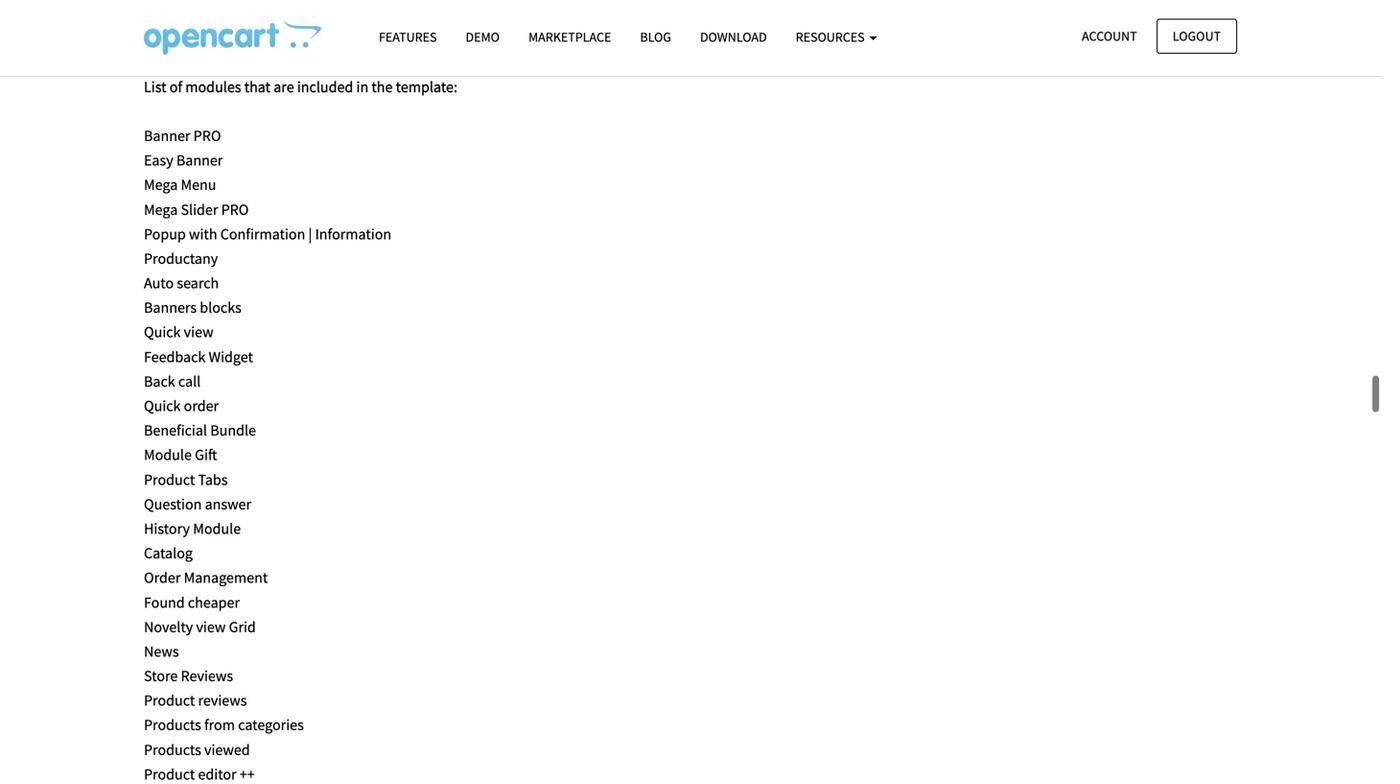 Task type: vqa. For each thing, say whether or not it's contained in the screenshot.
question
yes



Task type: locate. For each thing, give the bounding box(es) containing it.
1 vertical spatial pro
[[221, 200, 249, 219]]

management
[[184, 568, 268, 587]]

logout
[[1173, 27, 1222, 45]]

found
[[144, 593, 185, 612]]

widget
[[209, 347, 253, 366]]

0 horizontal spatial module
[[144, 445, 192, 465]]

products left 'from'
[[144, 716, 201, 735]]

|
[[309, 224, 312, 244]]

banner up easy
[[144, 126, 190, 145]]

bundle
[[210, 421, 256, 440]]

opencart - chameleon - responsive & multipurpose template + quick start image
[[144, 20, 321, 55]]

popup
[[144, 224, 186, 244]]

novelty
[[144, 617, 193, 637]]

1 vertical spatial products
[[144, 740, 201, 759]]

2 quick from the top
[[144, 396, 181, 416]]

pro
[[194, 126, 221, 145], [221, 200, 249, 219]]

store
[[144, 667, 178, 686]]

news
[[144, 642, 179, 661]]

0 vertical spatial mega
[[144, 175, 178, 195]]

mega
[[144, 175, 178, 195], [144, 200, 178, 219]]

product down store
[[144, 691, 195, 710]]

download link
[[686, 20, 782, 54]]

quick down back
[[144, 396, 181, 416]]

resources link
[[782, 20, 892, 54]]

view down cheaper at the left of the page
[[196, 617, 226, 637]]

productany
[[144, 249, 218, 268]]

1 horizontal spatial module
[[193, 519, 241, 538]]

products left viewed
[[144, 740, 201, 759]]

cheaper
[[188, 593, 240, 612]]

1 vertical spatial module
[[193, 519, 241, 538]]

pro down modules
[[194, 126, 221, 145]]

grid
[[229, 617, 256, 637]]

0 vertical spatial product
[[144, 470, 195, 489]]

view down blocks
[[184, 323, 214, 342]]

module
[[144, 445, 192, 465], [193, 519, 241, 538]]

categories
[[238, 716, 304, 735]]

2 mega from the top
[[144, 200, 178, 219]]

banner pro easy banner mega menu mega slider pro popup with confirmation | information productany auto search banners blocks quick view feedback widget back call quick order beneficial bundle module gift product tabs question answer history module catalog order management found cheaper novelty view grid news store reviews product reviews products from categories products viewed
[[144, 126, 392, 759]]

question
[[144, 495, 202, 514]]

menu
[[181, 175, 216, 195]]

quick
[[144, 323, 181, 342], [144, 396, 181, 416]]

marketplace link
[[514, 20, 626, 54]]

banner
[[144, 126, 190, 145], [176, 151, 223, 170]]

1 products from the top
[[144, 716, 201, 735]]

1 vertical spatial quick
[[144, 396, 181, 416]]

1 vertical spatial product
[[144, 691, 195, 710]]

answer
[[205, 495, 251, 514]]

pro right slider
[[221, 200, 249, 219]]

product up question at the bottom left of the page
[[144, 470, 195, 489]]

banner up menu
[[176, 151, 223, 170]]

viewed
[[204, 740, 250, 759]]

search
[[177, 274, 219, 293]]

order
[[184, 396, 219, 416]]

product
[[144, 470, 195, 489], [144, 691, 195, 710]]

1 quick from the top
[[144, 323, 181, 342]]

products
[[144, 716, 201, 735], [144, 740, 201, 759]]

view
[[184, 323, 214, 342], [196, 617, 226, 637]]

in
[[357, 77, 369, 96]]

0 vertical spatial module
[[144, 445, 192, 465]]

the
[[372, 77, 393, 96]]

quick down "banners"
[[144, 323, 181, 342]]

mega down easy
[[144, 175, 178, 195]]

mega up popup
[[144, 200, 178, 219]]

2 product from the top
[[144, 691, 195, 710]]

account
[[1083, 27, 1138, 45]]

blocks
[[200, 298, 242, 317]]

catalog
[[144, 544, 193, 563]]

beneficial
[[144, 421, 207, 440]]

0 vertical spatial products
[[144, 716, 201, 735]]

module down answer
[[193, 519, 241, 538]]

reviews
[[198, 691, 247, 710]]

logout link
[[1157, 19, 1238, 54]]

0 vertical spatial quick
[[144, 323, 181, 342]]

are
[[274, 77, 294, 96]]

module down beneficial
[[144, 445, 192, 465]]

demo
[[466, 28, 500, 46]]

template:
[[396, 77, 458, 96]]

information
[[315, 224, 392, 244]]

gift
[[195, 445, 217, 465]]

1 vertical spatial mega
[[144, 200, 178, 219]]



Task type: describe. For each thing, give the bounding box(es) containing it.
list of modules that are included in the template:
[[144, 77, 458, 96]]

from
[[204, 716, 235, 735]]

modules
[[185, 77, 241, 96]]

1 product from the top
[[144, 470, 195, 489]]

banners
[[144, 298, 197, 317]]

marketplace
[[529, 28, 612, 46]]

that
[[244, 77, 271, 96]]

account link
[[1066, 19, 1154, 54]]

call
[[178, 372, 201, 391]]

0 vertical spatial view
[[184, 323, 214, 342]]

download
[[701, 28, 767, 46]]

features link
[[365, 20, 452, 54]]

list
[[144, 77, 167, 96]]

features
[[379, 28, 437, 46]]

of
[[170, 77, 182, 96]]

included
[[297, 77, 353, 96]]

auto
[[144, 274, 174, 293]]

back
[[144, 372, 175, 391]]

demo link
[[452, 20, 514, 54]]

order
[[144, 568, 181, 587]]

resources
[[796, 28, 868, 46]]

1 mega from the top
[[144, 175, 178, 195]]

tabs
[[198, 470, 228, 489]]

with
[[189, 224, 217, 244]]

1 vertical spatial banner
[[176, 151, 223, 170]]

0 vertical spatial pro
[[194, 126, 221, 145]]

blog link
[[626, 20, 686, 54]]

2 products from the top
[[144, 740, 201, 759]]

blog
[[640, 28, 672, 46]]

reviews
[[181, 667, 233, 686]]

0 vertical spatial banner
[[144, 126, 190, 145]]

feedback
[[144, 347, 206, 366]]

confirmation
[[220, 224, 306, 244]]

easy
[[144, 151, 173, 170]]

slider
[[181, 200, 218, 219]]

history
[[144, 519, 190, 538]]

1 vertical spatial view
[[196, 617, 226, 637]]



